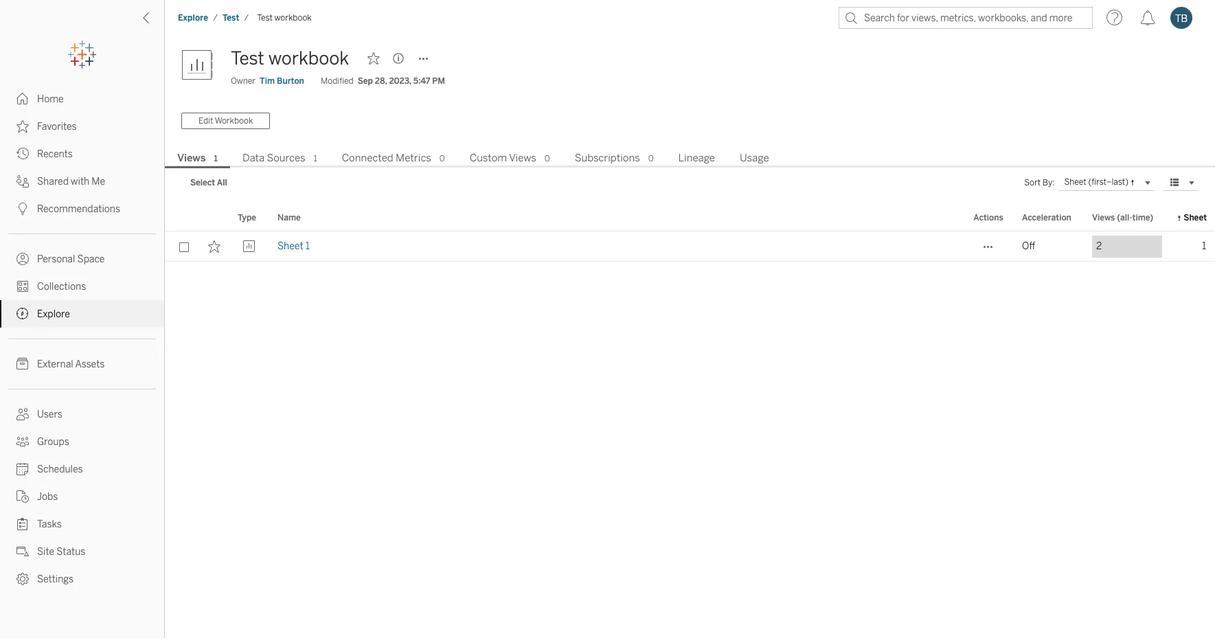 Task type: describe. For each thing, give the bounding box(es) containing it.
workbook
[[269, 58, 349, 80]]

site status
[[37, 546, 85, 558]]

test
[[231, 58, 264, 80]]

schedules link
[[0, 456, 164, 483]]

by text only_f5he34f image for groups
[[16, 436, 29, 448]]

tim burton link
[[260, 86, 304, 98]]

type
[[238, 224, 256, 234]]

recents link
[[0, 140, 164, 168]]

custom views
[[470, 163, 537, 175]]

views for views
[[177, 163, 206, 175]]

pm
[[433, 87, 445, 97]]

connected
[[342, 163, 394, 175]]

sort
[[1025, 189, 1041, 198]]

workbook
[[215, 127, 253, 137]]

(first–last)
[[1089, 188, 1129, 198]]

schedules
[[37, 464, 83, 476]]

sheet (first–last)
[[1065, 188, 1129, 198]]

by text only_f5he34f image for tasks
[[16, 518, 29, 531]]

users
[[37, 409, 62, 421]]

by text only_f5he34f image for personal space
[[16, 253, 29, 265]]

view image
[[243, 251, 255, 264]]

modified sep 28, 2023, 5:47 pm
[[321, 87, 445, 97]]

(all-
[[1118, 224, 1133, 234]]

0 vertical spatial explore
[[178, 24, 208, 34]]

Search for views, metrics, workbooks, and more text field
[[839, 18, 1093, 40]]

by text only_f5he34f image for shared with me
[[16, 175, 29, 188]]

connected metrics
[[342, 163, 431, 175]]

by text only_f5he34f image for external assets
[[16, 358, 29, 370]]

metrics
[[396, 163, 431, 175]]

space
[[77, 254, 105, 265]]

modified
[[321, 87, 354, 97]]

edit workbook
[[199, 127, 253, 137]]

users link
[[0, 401, 164, 428]]

sheet for sheet (first–last)
[[1065, 188, 1087, 198]]

acceleration
[[1023, 224, 1072, 234]]

by text only_f5he34f image for schedules
[[16, 463, 29, 476]]

3 0 from the left
[[649, 165, 654, 174]]

actions
[[974, 224, 1004, 234]]

owner tim burton
[[231, 87, 304, 97]]

off
[[1023, 251, 1036, 263]]

edit workbook button
[[181, 124, 270, 140]]

data
[[243, 163, 265, 175]]

recommendations link
[[0, 195, 164, 223]]

jobs
[[37, 491, 58, 503]]

me
[[92, 176, 105, 188]]

settings link
[[0, 566, 164, 593]]

2
[[1097, 251, 1103, 263]]

test workbook main content
[[165, 47, 1216, 638]]

grid containing sheet 1
[[165, 216, 1216, 638]]

tasks link
[[0, 511, 164, 538]]

tasks
[[37, 519, 62, 531]]

by text only_f5he34f image for favorites
[[16, 120, 29, 133]]

sort by:
[[1025, 189, 1055, 198]]

external assets link
[[0, 350, 164, 378]]

28,
[[375, 87, 387, 97]]

external assets
[[37, 359, 105, 370]]

groups link
[[0, 428, 164, 456]]

sheet for sheet 1
[[278, 251, 304, 263]]



Task type: locate. For each thing, give the bounding box(es) containing it.
home
[[37, 93, 64, 105]]

0 vertical spatial explore link
[[177, 23, 209, 34]]

2 horizontal spatial 0
[[649, 165, 654, 174]]

2 horizontal spatial views
[[1093, 224, 1116, 234]]

5:47
[[414, 87, 430, 97]]

settings
[[37, 574, 74, 586]]

views (all-time)
[[1093, 224, 1154, 234]]

1 horizontal spatial 0
[[545, 165, 550, 174]]

sheet inside sheet (first–last) dropdown button
[[1065, 188, 1087, 198]]

12 by text only_f5he34f image from the top
[[16, 573, 29, 586]]

row containing sheet 1
[[165, 242, 1216, 273]]

views down edit
[[177, 163, 206, 175]]

by text only_f5he34f image left collections
[[16, 280, 29, 293]]

by text only_f5he34f image inside personal space link
[[16, 253, 29, 265]]

shared with me link
[[0, 168, 164, 195]]

by text only_f5he34f image inside the jobs link
[[16, 491, 29, 503]]

owner
[[231, 87, 256, 97]]

by text only_f5he34f image for settings
[[16, 573, 29, 586]]

6 by text only_f5he34f image from the top
[[16, 308, 29, 320]]

0 horizontal spatial sheet
[[278, 251, 304, 263]]

2 by text only_f5he34f image from the top
[[16, 280, 29, 293]]

8 by text only_f5he34f image from the top
[[16, 408, 29, 421]]

by text only_f5he34f image left jobs
[[16, 491, 29, 503]]

by text only_f5he34f image inside recents link
[[16, 148, 29, 160]]

by text only_f5he34f image inside users link
[[16, 408, 29, 421]]

recommendations
[[37, 203, 120, 215]]

sheet right time)
[[1184, 224, 1208, 234]]

with
[[71, 176, 89, 188]]

by text only_f5he34f image for home
[[16, 93, 29, 105]]

sep
[[358, 87, 373, 97]]

by text only_f5he34f image inside explore link
[[16, 308, 29, 320]]

by text only_f5he34f image left personal
[[16, 253, 29, 265]]

11 by text only_f5he34f image from the top
[[16, 546, 29, 558]]

personal
[[37, 254, 75, 265]]

by text only_f5he34f image for recommendations
[[16, 203, 29, 215]]

sheet down name
[[278, 251, 304, 263]]

0 vertical spatial sheet
[[1065, 188, 1087, 198]]

personal space
[[37, 254, 105, 265]]

by text only_f5he34f image inside settings link
[[16, 573, 29, 586]]

by text only_f5he34f image
[[16, 93, 29, 105], [16, 120, 29, 133], [16, 148, 29, 160], [16, 175, 29, 188], [16, 203, 29, 215], [16, 308, 29, 320], [16, 358, 29, 370], [16, 408, 29, 421], [16, 436, 29, 448], [16, 518, 29, 531], [16, 546, 29, 558], [16, 573, 29, 586]]

by text only_f5he34f image for collections
[[16, 280, 29, 293]]

sub-spaces tab list
[[165, 161, 1216, 179]]

by text only_f5he34f image inside the site status link
[[16, 546, 29, 558]]

workbook image
[[181, 56, 223, 97]]

0 horizontal spatial views
[[177, 163, 206, 175]]

1 by text only_f5he34f image from the top
[[16, 253, 29, 265]]

navigation panel element
[[0, 41, 164, 593]]

test workbook
[[231, 58, 349, 80]]

subscriptions
[[575, 163, 640, 175]]

views right custom
[[509, 163, 537, 175]]

data sources
[[243, 163, 306, 175]]

by text only_f5he34f image for users
[[16, 408, 29, 421]]

by text only_f5he34f image left schedules
[[16, 463, 29, 476]]

1 vertical spatial explore
[[37, 309, 70, 320]]

explore
[[178, 24, 208, 34], [37, 309, 70, 320]]

views
[[177, 163, 206, 175], [509, 163, 537, 175], [1093, 224, 1116, 234]]

shared
[[37, 176, 69, 188]]

1 0 from the left
[[440, 165, 445, 174]]

0 right subscriptions
[[649, 165, 654, 174]]

4 by text only_f5he34f image from the top
[[16, 175, 29, 188]]

explore up workbook image on the left top of the page
[[178, 24, 208, 34]]

lineage
[[679, 163, 715, 175]]

by text only_f5he34f image inside groups link
[[16, 436, 29, 448]]

status
[[57, 546, 85, 558]]

by text only_f5he34f image inside tasks link
[[16, 518, 29, 531]]

custom
[[470, 163, 507, 175]]

3 by text only_f5he34f image from the top
[[16, 148, 29, 160]]

shared with me
[[37, 176, 105, 188]]

sheet inside row
[[278, 251, 304, 263]]

2 horizontal spatial sheet
[[1184, 224, 1208, 234]]

by text only_f5he34f image inside home link
[[16, 93, 29, 105]]

sheet
[[1065, 188, 1087, 198], [1184, 224, 1208, 234], [278, 251, 304, 263]]

favorites
[[37, 121, 77, 133]]

views for views (all-time)
[[1093, 224, 1116, 234]]

list view image
[[1169, 187, 1181, 200]]

2 by text only_f5he34f image from the top
[[16, 120, 29, 133]]

explore link
[[177, 23, 209, 34], [0, 300, 164, 328]]

1 horizontal spatial explore link
[[177, 23, 209, 34]]

burton
[[277, 87, 304, 97]]

1 by text only_f5he34f image from the top
[[16, 93, 29, 105]]

by text only_f5he34f image inside favorites link
[[16, 120, 29, 133]]

usage
[[740, 163, 769, 175]]

2023,
[[389, 87, 411, 97]]

by text only_f5he34f image
[[16, 253, 29, 265], [16, 280, 29, 293], [16, 463, 29, 476], [16, 491, 29, 503]]

sheet (first–last) button
[[1059, 185, 1155, 202]]

sources
[[267, 163, 306, 175]]

0 for views
[[545, 165, 550, 174]]

10 by text only_f5he34f image from the top
[[16, 518, 29, 531]]

by text only_f5he34f image for jobs
[[16, 491, 29, 503]]

favorites link
[[0, 113, 164, 140]]

sheet right by:
[[1065, 188, 1087, 198]]

collections
[[37, 281, 86, 293]]

by text only_f5he34f image inside the recommendations link
[[16, 203, 29, 215]]

by text only_f5he34f image inside schedules link
[[16, 463, 29, 476]]

site
[[37, 546, 54, 558]]

2 vertical spatial sheet
[[278, 251, 304, 263]]

9 by text only_f5he34f image from the top
[[16, 436, 29, 448]]

4 by text only_f5he34f image from the top
[[16, 491, 29, 503]]

explore link down collections
[[0, 300, 164, 328]]

5 by text only_f5he34f image from the top
[[16, 203, 29, 215]]

1
[[214, 165, 218, 174], [314, 165, 317, 174], [306, 251, 310, 263], [1203, 251, 1207, 263]]

sheet for sheet
[[1184, 224, 1208, 234]]

by text only_f5he34f image for site status
[[16, 546, 29, 558]]

home link
[[0, 85, 164, 113]]

0 horizontal spatial explore
[[37, 309, 70, 320]]

tim
[[260, 87, 275, 97]]

external
[[37, 359, 73, 370]]

row
[[165, 242, 1216, 273]]

by text only_f5he34f image inside collections link
[[16, 280, 29, 293]]

0
[[440, 165, 445, 174], [545, 165, 550, 174], [649, 165, 654, 174]]

site status link
[[0, 538, 164, 566]]

by:
[[1043, 189, 1055, 198]]

explore link up workbook image on the left top of the page
[[177, 23, 209, 34]]

2 0 from the left
[[545, 165, 550, 174]]

0 right metrics
[[440, 165, 445, 174]]

collections link
[[0, 273, 164, 300]]

0 for metrics
[[440, 165, 445, 174]]

0 right custom views
[[545, 165, 550, 174]]

time)
[[1133, 224, 1154, 234]]

1 horizontal spatial sheet
[[1065, 188, 1087, 198]]

main navigation. press the up and down arrow keys to access links. element
[[0, 85, 164, 593]]

views left (all-
[[1093, 224, 1116, 234]]

assets
[[75, 359, 105, 370]]

recents
[[37, 148, 73, 160]]

0 horizontal spatial 0
[[440, 165, 445, 174]]

explore down collections
[[37, 309, 70, 320]]

by text only_f5he34f image for recents
[[16, 148, 29, 160]]

edit
[[199, 127, 213, 137]]

grid
[[165, 216, 1216, 638]]

personal space link
[[0, 245, 164, 273]]

by text only_f5he34f image for explore
[[16, 308, 29, 320]]

by text only_f5he34f image inside external assets 'link'
[[16, 358, 29, 370]]

1 horizontal spatial explore
[[178, 24, 208, 34]]

name
[[278, 224, 301, 234]]

1 vertical spatial sheet
[[1184, 224, 1208, 234]]

by text only_f5he34f image inside shared with me link
[[16, 175, 29, 188]]

1 horizontal spatial views
[[509, 163, 537, 175]]

0 horizontal spatial explore link
[[0, 300, 164, 328]]

sheet 1
[[278, 251, 310, 263]]

jobs link
[[0, 483, 164, 511]]

3 by text only_f5he34f image from the top
[[16, 463, 29, 476]]

sheet 1 link
[[278, 242, 310, 273]]

1 vertical spatial explore link
[[0, 300, 164, 328]]

7 by text only_f5he34f image from the top
[[16, 358, 29, 370]]

groups
[[37, 436, 69, 448]]

explore inside main navigation. press the up and down arrow keys to access links. element
[[37, 309, 70, 320]]



Task type: vqa. For each thing, say whether or not it's contained in the screenshot.


